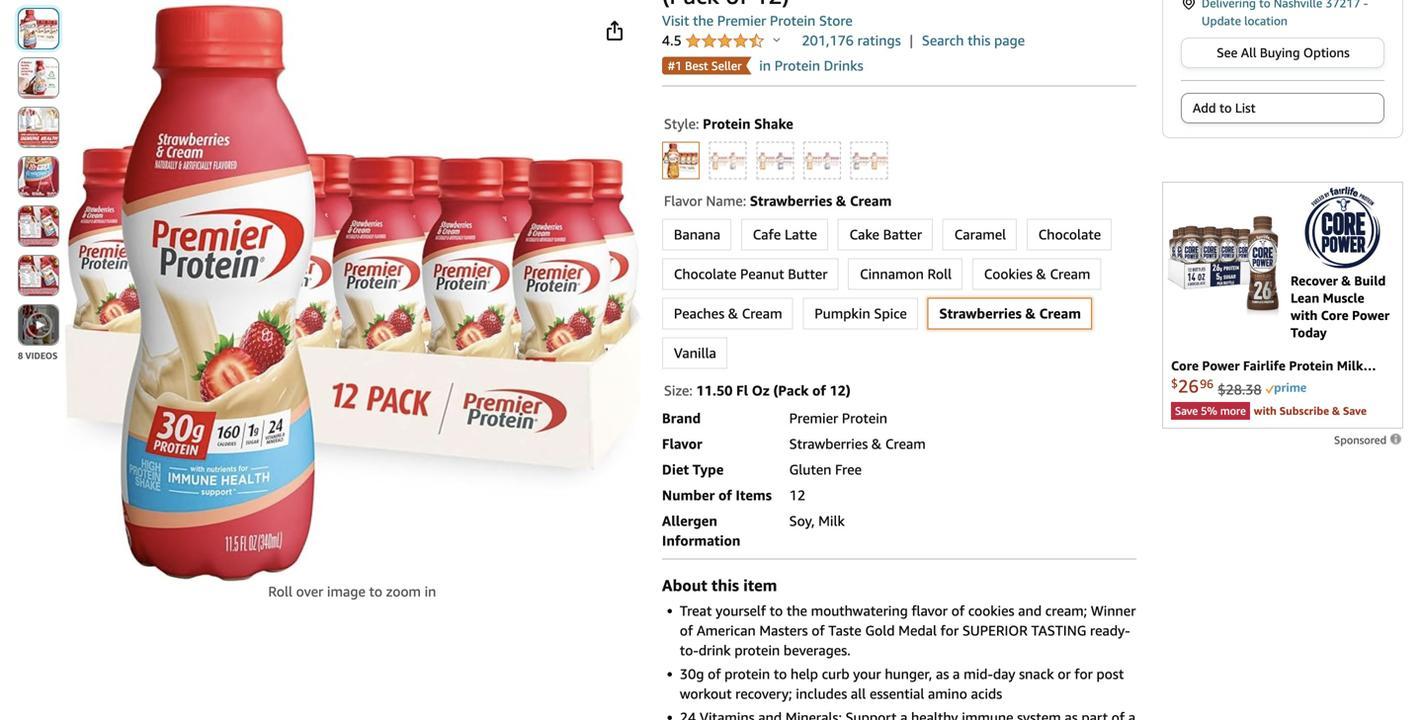 Task type: describe. For each thing, give the bounding box(es) containing it.
caramel
[[954, 226, 1006, 243]]

about this item
[[662, 576, 777, 595]]

location
[[1244, 14, 1288, 28]]

delivering to nashville 37217 - update location link
[[1181, 0, 1385, 30]]

roll inside button
[[928, 266, 952, 282]]

soy,
[[789, 513, 815, 529]]

flavor
[[912, 603, 948, 619]]

0 horizontal spatial this
[[712, 576, 739, 595]]

your
[[853, 666, 881, 682]]

1 horizontal spatial this
[[968, 32, 991, 48]]

items
[[736, 487, 772, 504]]

gluten free
[[789, 462, 862, 478]]

of left 12)
[[812, 382, 826, 399]]

protein up popover 'image'
[[770, 12, 816, 29]]

add to list
[[1193, 100, 1256, 116]]

of up "beverages."
[[812, 623, 825, 639]]

workout
[[680, 686, 732, 702]]

4.5
[[662, 32, 685, 48]]

flavor for flavor name: strawberries & cream
[[664, 193, 702, 209]]

to up masters
[[770, 603, 783, 619]]

0 horizontal spatial in
[[425, 584, 436, 600]]

allergen information
[[662, 513, 741, 549]]

vanilla
[[674, 345, 716, 361]]

cake batter button
[[839, 220, 932, 250]]

cookies & cream
[[984, 266, 1090, 282]]

Add to List radio
[[1181, 93, 1385, 124]]

cafe
[[753, 226, 781, 243]]

cake batter
[[850, 226, 922, 243]]

buying
[[1260, 45, 1300, 60]]

gluten
[[789, 462, 832, 478]]

ratings
[[858, 32, 901, 48]]

see all buying options link
[[1182, 39, 1384, 67]]

search this page link
[[922, 31, 1025, 50]]

option group for flavor name: strawberries & cream
[[656, 215, 1137, 373]]

visit the premier protein store
[[662, 12, 853, 29]]

to-
[[680, 642, 699, 659]]

image
[[327, 584, 366, 600]]

item
[[743, 576, 777, 595]]

cream up cake
[[850, 193, 892, 209]]

batter
[[883, 226, 922, 243]]

chocolate button
[[1028, 220, 1111, 250]]

milk
[[818, 513, 845, 529]]

of up to-
[[680, 623, 693, 639]]

type
[[693, 462, 724, 478]]

search
[[922, 32, 964, 48]]

4.5 button
[[662, 32, 780, 51]]

caramel button
[[944, 220, 1016, 250]]

the inside treat yourself to the mouthwatering flavor of cookies and cream; winner of american masters of taste gold medal for superior tasting ready- to-drink protein beverages. 30g of protein to help curb your hunger, as a mid-day snack or for post workout recovery; includes all essential amino acids
[[787, 603, 807, 619]]

list
[[1235, 100, 1256, 116]]

curb
[[822, 666, 850, 682]]

cinnamon roll
[[860, 266, 952, 282]]

0 vertical spatial strawberries
[[750, 193, 832, 209]]

number
[[662, 487, 715, 504]]

mouthwatering
[[811, 603, 908, 619]]

protein for in protein drinks
[[775, 57, 820, 74]]

treat
[[680, 603, 712, 619]]

strawberries & cream inside "button"
[[939, 305, 1081, 322]]

& down premier protein
[[872, 436, 882, 452]]

12
[[789, 487, 805, 504]]

add to list link
[[1182, 94, 1384, 123]]

8 videos
[[18, 350, 58, 361]]

information
[[662, 533, 741, 549]]

about
[[662, 576, 707, 595]]

protein shake + protein shake chocolate image
[[757, 143, 793, 178]]

protein shake + protein shake(pack of 12) image
[[852, 143, 887, 178]]

cream for cookies & cream button
[[1050, 266, 1090, 282]]

in protein drinks
[[759, 57, 863, 74]]

cream;
[[1045, 603, 1087, 619]]

and
[[1018, 603, 1042, 619]]

to inside option
[[1220, 100, 1232, 116]]

taste
[[828, 623, 862, 639]]

30g
[[680, 666, 704, 682]]

name:
[[706, 193, 746, 209]]

(pack
[[773, 382, 809, 399]]

flavor name: strawberries & cream
[[664, 193, 892, 209]]

acids
[[971, 686, 1002, 702]]

& down protein shake + protein shake cinnamon roll image on the right of page
[[836, 193, 846, 209]]

cream for peaches & cream button
[[742, 305, 782, 322]]

& for strawberries & cream "button"
[[1025, 305, 1036, 322]]

brand
[[662, 410, 701, 426]]

& for peaches & cream button
[[728, 305, 738, 322]]

0 horizontal spatial the
[[693, 12, 714, 29]]

1 horizontal spatial in
[[759, 57, 771, 74]]

snack
[[1019, 666, 1054, 682]]

sponsored
[[1334, 434, 1390, 447]]

popover image
[[773, 37, 780, 42]]

chocolate for chocolate
[[1039, 226, 1101, 243]]

all
[[851, 686, 866, 702]]

cookies & cream button
[[973, 259, 1100, 289]]

1 vertical spatial protein
[[725, 666, 770, 682]]

options
[[1303, 45, 1350, 60]]

chocolate peanut butter
[[674, 266, 828, 282]]

masters
[[759, 623, 808, 639]]

chocolate for chocolate peanut butter
[[674, 266, 737, 282]]

flavor for flavor
[[662, 436, 702, 452]]

beverages.
[[784, 642, 851, 659]]

0 horizontal spatial for
[[941, 623, 959, 639]]

strawberries & cream button
[[929, 299, 1091, 329]]

vanilla button
[[663, 338, 726, 368]]

hunger,
[[885, 666, 932, 682]]

201,176
[[802, 32, 854, 48]]

sponsored link
[[1334, 433, 1403, 447]]

medal
[[899, 623, 937, 639]]

| search this page
[[910, 32, 1025, 48]]



Task type: locate. For each thing, give the bounding box(es) containing it.
superior
[[962, 623, 1028, 639]]

nashville
[[1274, 0, 1323, 10]]

style:
[[664, 116, 699, 132]]

of up workout
[[708, 666, 721, 682]]

option group for style: protein shake
[[656, 138, 1137, 183]]

strawberries & cream down cookies
[[939, 305, 1081, 322]]

1 vertical spatial strawberries
[[939, 305, 1022, 322]]

option group
[[656, 138, 1137, 183], [656, 215, 1137, 373]]

chocolate up peaches
[[674, 266, 737, 282]]

see
[[1217, 45, 1238, 60]]

to left list
[[1220, 100, 1232, 116]]

0 vertical spatial flavor
[[664, 193, 702, 209]]

or
[[1058, 666, 1071, 682]]

treat yourself to the mouthwatering flavor of cookies and cream; winner of american masters of taste gold medal for superior tasting ready- to-drink protein beverages. 30g of protein to help curb your hunger, as a mid-day snack or for post workout recovery; includes all essential amino acids
[[680, 603, 1136, 702]]

roll right cinnamon
[[928, 266, 952, 282]]

update
[[1202, 14, 1241, 28]]

protein
[[735, 642, 780, 659], [725, 666, 770, 682]]

option group containing banana
[[656, 215, 1137, 373]]

amino
[[928, 686, 967, 702]]

cream down peanut
[[742, 305, 782, 322]]

protein shake + protein shake caramel image
[[710, 143, 746, 178]]

1 vertical spatial roll
[[268, 584, 292, 600]]

protein shake + protein shake cinnamon roll image
[[804, 143, 840, 178]]

0 vertical spatial this
[[968, 32, 991, 48]]

help
[[791, 666, 818, 682]]

to left 'zoom'
[[369, 584, 382, 600]]

& for cookies & cream button
[[1036, 266, 1046, 282]]

1 horizontal spatial premier
[[789, 410, 838, 426]]

-
[[1363, 0, 1368, 10]]

to inside delivering to nashville 37217 - update location
[[1259, 0, 1271, 10]]

size: 11.50 fl oz (pack of 12)
[[664, 382, 851, 399]]

strawberries & cream up free on the right bottom of the page
[[789, 436, 926, 452]]

0 horizontal spatial chocolate
[[674, 266, 737, 282]]

None submit
[[19, 9, 58, 48], [19, 58, 58, 98], [19, 108, 58, 147], [19, 157, 58, 197], [19, 207, 58, 246], [19, 256, 58, 296], [19, 305, 58, 345], [19, 9, 58, 48], [19, 58, 58, 98], [19, 108, 58, 147], [19, 157, 58, 197], [19, 207, 58, 246], [19, 256, 58, 296], [19, 305, 58, 345]]

1 vertical spatial this
[[712, 576, 739, 595]]

cookies
[[968, 603, 1015, 619]]

cafe latte
[[753, 226, 817, 243]]

the
[[693, 12, 714, 29], [787, 603, 807, 619]]

protein up 'recovery;'
[[725, 666, 770, 682]]

videos
[[25, 350, 58, 361]]

protein for premier protein
[[842, 410, 888, 426]]

winner
[[1091, 603, 1136, 619]]

zoom
[[386, 584, 421, 600]]

chocolate inside button
[[674, 266, 737, 282]]

protein for style: protein shake
[[703, 116, 751, 132]]

cream down premier protein
[[885, 436, 926, 452]]

1 horizontal spatial for
[[1075, 666, 1093, 682]]

essential
[[870, 686, 924, 702]]

strawberries inside "button"
[[939, 305, 1022, 322]]

protein down popover 'image'
[[775, 57, 820, 74]]

& down cookies & cream button
[[1025, 305, 1036, 322]]

drink
[[699, 642, 731, 659]]

& inside peaches & cream button
[[728, 305, 738, 322]]

strawberries down cookies
[[939, 305, 1022, 322]]

add
[[1193, 100, 1216, 116]]

0 vertical spatial in
[[759, 57, 771, 74]]

shake
[[754, 116, 793, 132]]

0 horizontal spatial roll
[[268, 584, 292, 600]]

1 horizontal spatial roll
[[928, 266, 952, 282]]

oz
[[752, 382, 770, 399]]

best
[[685, 59, 708, 73]]

this left page at the right of page
[[968, 32, 991, 48]]

tasting
[[1031, 623, 1087, 639]]

peanut
[[740, 266, 784, 282]]

cream inside button
[[1050, 266, 1090, 282]]

pumpkin spice
[[815, 305, 907, 322]]

delivering
[[1202, 0, 1256, 10]]

0 horizontal spatial strawberries & cream
[[789, 436, 926, 452]]

for down flavor
[[941, 623, 959, 639]]

number of items
[[662, 487, 772, 504]]

diet type
[[662, 462, 724, 478]]

banana
[[674, 226, 721, 243]]

1 vertical spatial premier
[[789, 410, 838, 426]]

protein down masters
[[735, 642, 780, 659]]

chocolate up cookies & cream
[[1039, 226, 1101, 243]]

flavor up banana
[[664, 193, 702, 209]]

1 horizontal spatial chocolate
[[1039, 226, 1101, 243]]

1 vertical spatial strawberries & cream
[[789, 436, 926, 452]]

latte
[[785, 226, 817, 243]]

protein up protein shake + protein shake caramel image
[[703, 116, 751, 132]]

cake
[[850, 226, 880, 243]]

0 horizontal spatial premier
[[717, 12, 766, 29]]

american
[[697, 623, 756, 639]]

0 vertical spatial premier
[[717, 12, 766, 29]]

spice
[[874, 305, 907, 322]]

0 vertical spatial the
[[693, 12, 714, 29]]

of right flavor
[[951, 603, 965, 619]]

the right visit
[[693, 12, 714, 29]]

& inside strawberries & cream "button"
[[1025, 305, 1036, 322]]

to up location
[[1259, 0, 1271, 10]]

page
[[994, 32, 1025, 48]]

butter
[[788, 266, 828, 282]]

12)
[[830, 382, 851, 399]]

cinnamon roll button
[[849, 259, 962, 289]]

cream down cookies & cream
[[1039, 305, 1081, 322]]

1 vertical spatial chocolate
[[674, 266, 737, 282]]

in right seller
[[759, 57, 771, 74]]

gold
[[865, 623, 895, 639]]

0 vertical spatial protein
[[735, 642, 780, 659]]

of left "items" on the bottom right of page
[[718, 487, 732, 504]]

1 horizontal spatial strawberries & cream
[[939, 305, 1081, 322]]

cream down chocolate "button"
[[1050, 266, 1090, 282]]

& right cookies
[[1036, 266, 1046, 282]]

roll over image to zoom in
[[268, 584, 436, 600]]

protein down 12)
[[842, 410, 888, 426]]

#1 best seller
[[668, 59, 742, 73]]

strawberries up cafe latte
[[750, 193, 832, 209]]

0 vertical spatial strawberries & cream
[[939, 305, 1081, 322]]

drinks
[[824, 57, 863, 74]]

1 vertical spatial for
[[1075, 666, 1093, 682]]

protein shake image
[[663, 143, 699, 178]]

visit
[[662, 12, 689, 29]]

premier down (pack
[[789, 410, 838, 426]]

delivering to nashville 37217 - update location
[[1202, 0, 1368, 28]]

2 option group from the top
[[656, 215, 1137, 373]]

cream inside button
[[742, 305, 782, 322]]

allergen
[[662, 513, 717, 529]]

leave feedback on sponsored ad element
[[1334, 434, 1403, 447]]

mid-
[[964, 666, 993, 682]]

includes
[[796, 686, 847, 702]]

the up masters
[[787, 603, 807, 619]]

in right 'zoom'
[[425, 584, 436, 600]]

1 vertical spatial option group
[[656, 215, 1137, 373]]

diet
[[662, 462, 689, 478]]

see all buying options
[[1217, 45, 1350, 60]]

cream for strawberries & cream "button"
[[1039, 305, 1081, 322]]

1 vertical spatial flavor
[[662, 436, 702, 452]]

1 horizontal spatial the
[[787, 603, 807, 619]]

fl
[[736, 382, 748, 399]]

1 option group from the top
[[656, 138, 1137, 183]]

cream inside "button"
[[1039, 305, 1081, 322]]

1 vertical spatial the
[[787, 603, 807, 619]]

yourself
[[716, 603, 766, 619]]

over
[[296, 584, 323, 600]]

free
[[835, 462, 862, 478]]

1 vertical spatial in
[[425, 584, 436, 600]]

chocolate inside "button"
[[1039, 226, 1101, 243]]

#1
[[668, 59, 682, 73]]

flavor down brand
[[662, 436, 702, 452]]

& inside cookies & cream button
[[1036, 266, 1046, 282]]

size:
[[664, 382, 693, 399]]

0 vertical spatial roll
[[928, 266, 952, 282]]

0 vertical spatial for
[[941, 623, 959, 639]]

all
[[1241, 45, 1257, 60]]

pumpkin spice button
[[804, 299, 917, 329]]

for right or
[[1075, 666, 1093, 682]]

premier up 4.5 button
[[717, 12, 766, 29]]

this up yourself
[[712, 576, 739, 595]]

2 vertical spatial strawberries
[[789, 436, 868, 452]]

chocolate peanut butter button
[[663, 259, 838, 289]]

201,176 ratings
[[802, 32, 901, 48]]

0 vertical spatial option group
[[656, 138, 1137, 183]]

strawberries up the gluten free in the right bottom of the page
[[789, 436, 868, 452]]

0 vertical spatial chocolate
[[1039, 226, 1101, 243]]

flavor
[[664, 193, 702, 209], [662, 436, 702, 452]]

peaches & cream
[[674, 305, 782, 322]]

seller
[[711, 59, 742, 73]]

of
[[812, 382, 826, 399], [718, 487, 732, 504], [951, 603, 965, 619], [680, 623, 693, 639], [812, 623, 825, 639], [708, 666, 721, 682]]

chocolate
[[1039, 226, 1101, 243], [674, 266, 737, 282]]

|
[[910, 32, 913, 48]]

to left "help"
[[774, 666, 787, 682]]

roll left over
[[268, 584, 292, 600]]

premier protein
[[789, 410, 888, 426]]

& right peaches
[[728, 305, 738, 322]]

cinnamon
[[860, 266, 924, 282]]

&
[[836, 193, 846, 209], [1036, 266, 1046, 282], [728, 305, 738, 322], [1025, 305, 1036, 322], [872, 436, 882, 452]]

recovery;
[[735, 686, 792, 702]]



Task type: vqa. For each thing, say whether or not it's contained in the screenshot.


